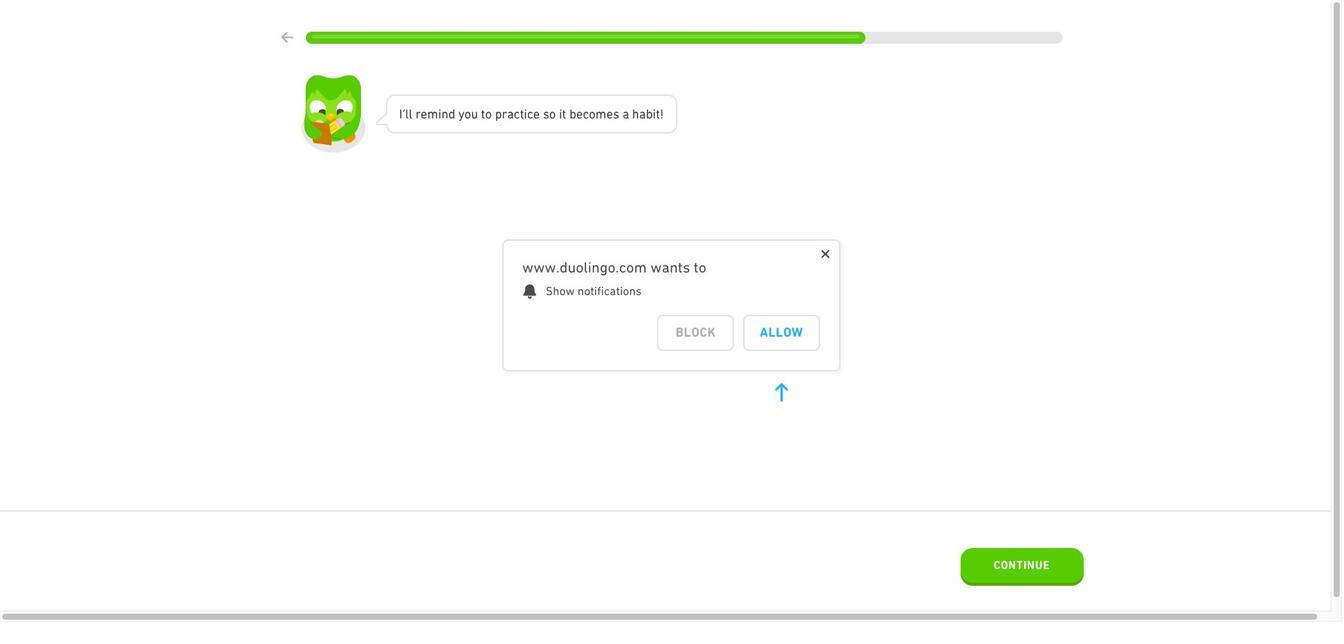 Task type: describe. For each thing, give the bounding box(es) containing it.
2 s from the left
[[613, 106, 619, 121]]

t o
[[481, 106, 492, 121]]

1 m from the left
[[427, 106, 438, 121]]

d
[[448, 106, 455, 121]]

4 e from the left
[[606, 106, 613, 121]]

allow button
[[743, 315, 820, 406]]

s o
[[543, 106, 556, 121]]

3 i from the left
[[559, 106, 562, 121]]

r e m i n d
[[415, 106, 455, 121]]

notifications
[[578, 284, 642, 298]]

o for s
[[549, 106, 556, 121]]

2 b from the left
[[646, 106, 653, 121]]

1 c from the left
[[514, 106, 520, 121]]

o for y
[[464, 106, 471, 121]]

2 c from the left
[[527, 106, 533, 121]]

to
[[694, 259, 706, 276]]

www.duolingo.com
[[522, 259, 647, 276]]

show notifications
[[546, 284, 642, 298]]

3 t from the left
[[562, 106, 566, 121]]

h
[[632, 106, 639, 121]]

1 r from the left
[[415, 106, 421, 121]]

u
[[471, 106, 478, 121]]

2 i from the left
[[524, 106, 527, 121]]

h a b i t !
[[632, 106, 664, 121]]

b e c o m e s
[[569, 106, 619, 121]]

1 t from the left
[[481, 106, 485, 121]]



Task type: vqa. For each thing, say whether or not it's contained in the screenshot.
4th t from right
yes



Task type: locate. For each thing, give the bounding box(es) containing it.
e right i ' l l
[[421, 106, 427, 121]]

4 t from the left
[[656, 106, 660, 121]]

1 l from the left
[[405, 106, 409, 121]]

o for t
[[485, 106, 492, 121]]

o right i t at the left
[[589, 106, 596, 121]]

y o u
[[458, 106, 478, 121]]

block
[[676, 325, 716, 340]]

l right the "i"
[[405, 106, 409, 121]]

t right u
[[481, 106, 485, 121]]

0 horizontal spatial a
[[507, 106, 514, 121]]

2 horizontal spatial c
[[583, 106, 589, 121]]

1 horizontal spatial s
[[613, 106, 619, 121]]

a left !
[[639, 106, 646, 121]]

2 horizontal spatial a
[[639, 106, 646, 121]]

2 m from the left
[[596, 106, 606, 121]]

c right i t at the left
[[583, 106, 589, 121]]

i left d
[[438, 106, 441, 121]]

m left h
[[596, 106, 606, 121]]

1 horizontal spatial m
[[596, 106, 606, 121]]

e left h
[[606, 106, 613, 121]]

r
[[415, 106, 421, 121], [502, 106, 507, 121]]

2 a from the left
[[622, 106, 629, 121]]

1 b from the left
[[569, 106, 576, 121]]

t right s o at the top left
[[562, 106, 566, 121]]

3 o from the left
[[549, 106, 556, 121]]

1 horizontal spatial c
[[527, 106, 533, 121]]

continue button
[[960, 548, 1083, 586]]

0 horizontal spatial b
[[569, 106, 576, 121]]

continue
[[994, 559, 1050, 572]]

0 horizontal spatial s
[[543, 106, 549, 121]]

e left s o at the top left
[[533, 106, 540, 121]]

1 o from the left
[[464, 106, 471, 121]]

0 horizontal spatial r
[[415, 106, 421, 121]]

progress bar
[[305, 32, 1062, 44]]

t right h
[[656, 106, 660, 121]]

1 horizontal spatial a
[[622, 106, 629, 121]]

i left !
[[653, 106, 656, 121]]

1 a from the left
[[507, 106, 514, 121]]

b right i t at the left
[[569, 106, 576, 121]]

r right t o
[[502, 106, 507, 121]]

2 t from the left
[[520, 106, 524, 121]]

'
[[402, 106, 405, 121]]

p r a c t i c e
[[495, 106, 540, 121]]

a right p
[[507, 106, 514, 121]]

c right p
[[514, 106, 520, 121]]

i ' l l
[[399, 106, 412, 121]]

e right i t at the left
[[576, 106, 583, 121]]

t right p
[[520, 106, 524, 121]]

1 i from the left
[[438, 106, 441, 121]]

m left 'n'
[[427, 106, 438, 121]]

b
[[569, 106, 576, 121], [646, 106, 653, 121]]

2 o from the left
[[485, 106, 492, 121]]

!
[[660, 106, 664, 121]]

c
[[514, 106, 520, 121], [527, 106, 533, 121], [583, 106, 589, 121]]

1 horizontal spatial r
[[502, 106, 507, 121]]

s
[[543, 106, 549, 121], [613, 106, 619, 121]]

i
[[399, 106, 402, 121]]

4 i from the left
[[653, 106, 656, 121]]

m
[[427, 106, 438, 121], [596, 106, 606, 121]]

1 s from the left
[[543, 106, 549, 121]]

i t
[[559, 106, 566, 121]]

2 e from the left
[[533, 106, 540, 121]]

c left s o at the top left
[[527, 106, 533, 121]]

block button
[[657, 315, 734, 351]]

a left h
[[622, 106, 629, 121]]

i left s o at the top left
[[524, 106, 527, 121]]

1 e from the left
[[421, 106, 427, 121]]

4 o from the left
[[589, 106, 596, 121]]

3 a from the left
[[639, 106, 646, 121]]

show
[[546, 284, 575, 298]]

o left p
[[485, 106, 492, 121]]

l
[[405, 106, 409, 121], [409, 106, 412, 121]]

i right s o at the top left
[[559, 106, 562, 121]]

r right i ' l l
[[415, 106, 421, 121]]

o right d
[[464, 106, 471, 121]]

1 horizontal spatial b
[[646, 106, 653, 121]]

s left i t at the left
[[543, 106, 549, 121]]

s left h
[[613, 106, 619, 121]]

0 horizontal spatial c
[[514, 106, 520, 121]]

n
[[441, 106, 448, 121]]

o
[[464, 106, 471, 121], [485, 106, 492, 121], [549, 106, 556, 121], [589, 106, 596, 121]]

3 c from the left
[[583, 106, 589, 121]]

i
[[438, 106, 441, 121], [524, 106, 527, 121], [559, 106, 562, 121], [653, 106, 656, 121]]

0 horizontal spatial m
[[427, 106, 438, 121]]

e
[[421, 106, 427, 121], [533, 106, 540, 121], [576, 106, 583, 121], [606, 106, 613, 121]]

a
[[507, 106, 514, 121], [622, 106, 629, 121], [639, 106, 646, 121]]

l right '
[[409, 106, 412, 121]]

www.duolingo.com wants to
[[522, 259, 706, 276]]

p
[[495, 106, 502, 121]]

2 r from the left
[[502, 106, 507, 121]]

2 l from the left
[[409, 106, 412, 121]]

t
[[481, 106, 485, 121], [520, 106, 524, 121], [562, 106, 566, 121], [656, 106, 660, 121]]

y
[[458, 106, 464, 121]]

b left !
[[646, 106, 653, 121]]

allow
[[760, 325, 803, 340]]

wants
[[650, 259, 690, 276]]

o left i t at the left
[[549, 106, 556, 121]]

3 e from the left
[[576, 106, 583, 121]]



